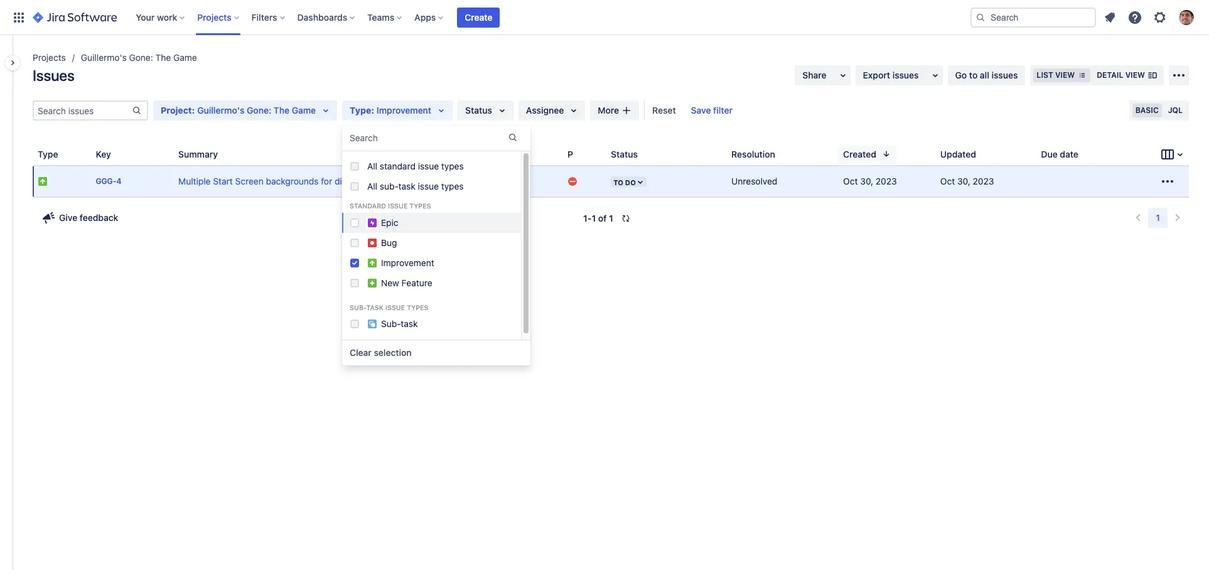 Task type: locate. For each thing, give the bounding box(es) containing it.
notifications image
[[1103, 10, 1118, 25]]

1
[[1156, 212, 1160, 223], [592, 213, 596, 224], [609, 213, 613, 224]]

screen
[[235, 176, 264, 186]]

sub-task issue types
[[350, 304, 429, 311]]

game
[[173, 52, 197, 63], [292, 105, 316, 116]]

game
[[372, 176, 394, 186]]

0 vertical spatial guillermo's
[[81, 52, 127, 63]]

issues
[[33, 67, 75, 84]]

0 vertical spatial the
[[155, 52, 171, 63]]

sub- down sub-task issue types
[[381, 318, 401, 329]]

3 drag column image from the left
[[1036, 147, 1051, 162]]

drag column image right p button
[[606, 147, 621, 162]]

1 horizontal spatial 30,
[[958, 176, 971, 186]]

refresh image
[[621, 213, 631, 224]]

summary
[[178, 148, 218, 159]]

1-
[[583, 213, 592, 224]]

unresolved
[[732, 176, 778, 186]]

6 drag column image from the left
[[935, 147, 951, 162]]

drag column image left sorted in descending order image
[[838, 147, 853, 162]]

1 vertical spatial the
[[274, 105, 289, 116]]

30, down created button
[[860, 176, 873, 186]]

improvement up new feature
[[381, 257, 434, 268]]

type up 'search'
[[350, 105, 371, 116]]

drag column image inside key button
[[91, 147, 106, 162]]

task
[[399, 181, 416, 192], [366, 304, 384, 311], [401, 318, 418, 329]]

issues
[[893, 70, 919, 80], [992, 70, 1018, 80]]

0 vertical spatial status
[[465, 105, 492, 116]]

1 horizontal spatial oct
[[940, 176, 955, 186]]

give feedback button
[[34, 208, 126, 228]]

view right "detail"
[[1126, 70, 1145, 80]]

1 oct from the left
[[843, 176, 858, 186]]

game inside guillermo's gone: the game link
[[173, 52, 197, 63]]

: up 'search'
[[371, 105, 374, 116]]

projects
[[197, 12, 231, 22], [33, 52, 66, 63]]

status
[[465, 105, 492, 116], [611, 148, 638, 159]]

type
[[350, 105, 371, 116], [38, 148, 58, 159]]

0 horizontal spatial 30,
[[860, 176, 873, 186]]

2 drag column image from the left
[[173, 147, 188, 162]]

drag column image inside summary button
[[173, 147, 188, 162]]

issues right all
[[992, 70, 1018, 80]]

reset
[[652, 105, 676, 116]]

2 horizontal spatial 1
[[1156, 212, 1160, 223]]

drag column image up unresolved
[[727, 147, 742, 162]]

save filter
[[691, 105, 733, 116]]

1 view from the left
[[1055, 70, 1075, 80]]

issue up all sub-task issue types
[[418, 161, 439, 171]]

1 : from the left
[[192, 105, 195, 116]]

drag column image inside the 'updated' button
[[935, 147, 951, 162]]

0 horizontal spatial status
[[465, 105, 492, 116]]

oct down created
[[843, 176, 858, 186]]

2 oct 30, 2023 from the left
[[940, 176, 994, 186]]

1 horizontal spatial status
[[611, 148, 638, 159]]

1 drag column image from the left
[[91, 147, 106, 162]]

drag column image for due date
[[1036, 147, 1051, 162]]

view for list view
[[1055, 70, 1075, 80]]

oct 30, 2023 down created button
[[843, 176, 897, 186]]

different
[[335, 176, 369, 186]]

0 horizontal spatial game
[[173, 52, 197, 63]]

improvement up 'search'
[[377, 105, 431, 116]]

task down new
[[366, 304, 384, 311]]

0 vertical spatial sub-
[[350, 304, 366, 311]]

1 horizontal spatial drag column image
[[563, 147, 578, 162]]

issue up sub-task
[[385, 304, 405, 311]]

0 vertical spatial projects
[[197, 12, 231, 22]]

: for type
[[371, 105, 374, 116]]

issues element
[[33, 143, 1189, 197]]

give
[[59, 212, 77, 223]]

0 horizontal spatial issues
[[893, 70, 919, 80]]

1 vertical spatial improvement
[[381, 257, 434, 268]]

issue down all standard issue types
[[418, 181, 439, 192]]

1 issues from the left
[[893, 70, 919, 80]]

basic
[[1136, 105, 1159, 115]]

drag column image inside type button
[[33, 147, 48, 162]]

1 horizontal spatial sub-
[[381, 318, 401, 329]]

view
[[1055, 70, 1075, 80], [1126, 70, 1145, 80]]

feature
[[402, 277, 432, 288]]

1 down issue operations menu icon
[[1156, 212, 1160, 223]]

sorted in descending order image
[[882, 149, 892, 159]]

issue
[[418, 161, 439, 171], [418, 181, 439, 192], [388, 202, 408, 210], [385, 304, 405, 311]]

share
[[803, 70, 827, 80]]

oct down updated
[[940, 176, 955, 186]]

0 vertical spatial all
[[367, 161, 377, 171]]

1 drag column image from the left
[[33, 147, 48, 162]]

:
[[192, 105, 195, 116], [371, 105, 374, 116]]

0 vertical spatial improvement
[[377, 105, 431, 116]]

gone:
[[129, 52, 153, 63], [247, 105, 271, 116]]

2 all from the top
[[367, 181, 377, 192]]

issue up epic
[[388, 202, 408, 210]]

1 vertical spatial status
[[611, 148, 638, 159]]

sidebar navigation image
[[0, 50, 28, 75]]

open export issues dropdown image
[[928, 68, 943, 83]]

date
[[1060, 148, 1079, 159]]

import and bulk change issues image
[[1172, 68, 1187, 83]]

drag column image left date
[[1036, 147, 1051, 162]]

2 : from the left
[[371, 105, 374, 116]]

0 horizontal spatial the
[[155, 52, 171, 63]]

: up summary
[[192, 105, 195, 116]]

all
[[367, 161, 377, 171], [367, 181, 377, 192]]

oct 30, 2023
[[843, 176, 897, 186], [940, 176, 994, 186]]

1 horizontal spatial 2023
[[973, 176, 994, 186]]

multiple start screen backgrounds for different game states link
[[178, 176, 421, 186]]

guillermo's
[[81, 52, 127, 63], [197, 105, 245, 116]]

drag column image for type
[[33, 147, 48, 162]]

create
[[465, 12, 493, 22]]

4 drag column image from the left
[[727, 147, 742, 162]]

drag column image inside status button
[[606, 147, 621, 162]]

1 horizontal spatial :
[[371, 105, 374, 116]]

2023 down sorted in descending order image
[[876, 176, 897, 186]]

2 horizontal spatial drag column image
[[1036, 147, 1051, 162]]

drag column image
[[33, 147, 48, 162], [563, 147, 578, 162], [1036, 147, 1051, 162]]

1 right of
[[609, 213, 613, 224]]

drag column image for p
[[563, 147, 578, 162]]

0 horizontal spatial :
[[192, 105, 195, 116]]

0 vertical spatial type
[[350, 105, 371, 116]]

1 vertical spatial sub-
[[381, 318, 401, 329]]

1 left of
[[592, 213, 596, 224]]

projects right the 'work'
[[197, 12, 231, 22]]

key
[[96, 148, 111, 159]]

2 drag column image from the left
[[563, 147, 578, 162]]

drag column image up multiple
[[173, 147, 188, 162]]

1 horizontal spatial guillermo's
[[197, 105, 245, 116]]

1 horizontal spatial view
[[1126, 70, 1145, 80]]

projects up issues
[[33, 52, 66, 63]]

status inside button
[[611, 148, 638, 159]]

1 all from the top
[[367, 161, 377, 171]]

all up game
[[367, 161, 377, 171]]

epic
[[381, 217, 398, 228]]

drag column image up ggg-
[[91, 147, 106, 162]]

2 view from the left
[[1126, 70, 1145, 80]]

2 vertical spatial task
[[401, 318, 418, 329]]

: for project
[[192, 105, 195, 116]]

1 vertical spatial projects
[[33, 52, 66, 63]]

projects inside popup button
[[197, 12, 231, 22]]

type up improvement icon
[[38, 148, 58, 159]]

0 horizontal spatial oct 30, 2023
[[843, 176, 897, 186]]

states
[[396, 176, 421, 186]]

1 horizontal spatial type
[[350, 105, 371, 116]]

created
[[843, 148, 876, 159]]

oct 30, 2023 down the 'updated' button at the right of page
[[940, 176, 994, 186]]

detail view
[[1097, 70, 1145, 80]]

sub- up clear
[[350, 304, 366, 311]]

detail
[[1097, 70, 1124, 80]]

drag column image up improvement icon
[[33, 147, 48, 162]]

guillermo's right project
[[197, 105, 245, 116]]

drag column image inside resolution button
[[727, 147, 742, 162]]

0 vertical spatial gone:
[[129, 52, 153, 63]]

0 horizontal spatial view
[[1055, 70, 1075, 80]]

all left sub-
[[367, 181, 377, 192]]

4
[[116, 177, 121, 186]]

drag column image for updated
[[935, 147, 951, 162]]

jira software image
[[33, 10, 117, 25], [33, 10, 117, 25]]

drag column image up medium high image
[[563, 147, 578, 162]]

banner
[[0, 0, 1209, 35]]

0 horizontal spatial sub-
[[350, 304, 366, 311]]

multiple start screen backgrounds for different game states
[[178, 176, 421, 186]]

1 vertical spatial task
[[366, 304, 384, 311]]

row
[[33, 166, 1189, 197]]

work
[[157, 12, 177, 22]]

0 horizontal spatial gone:
[[129, 52, 153, 63]]

type inside button
[[38, 148, 58, 159]]

assignee button
[[519, 100, 585, 121]]

p button
[[563, 145, 593, 163]]

all
[[980, 70, 989, 80]]

0 horizontal spatial oct
[[843, 176, 858, 186]]

drag column image inside p button
[[563, 147, 578, 162]]

medium high image
[[568, 176, 578, 186]]

1 vertical spatial all
[[367, 181, 377, 192]]

3 drag column image from the left
[[606, 147, 621, 162]]

issue operations menu image
[[1160, 174, 1175, 189]]

row containing multiple start screen backgrounds for different game states
[[33, 166, 1189, 197]]

standard issue types
[[350, 202, 431, 210]]

sub-
[[380, 181, 399, 192]]

task for sub-task issue types
[[366, 304, 384, 311]]

the
[[155, 52, 171, 63], [274, 105, 289, 116]]

1 horizontal spatial projects
[[197, 12, 231, 22]]

view right list
[[1055, 70, 1075, 80]]

5 drag column image from the left
[[838, 147, 853, 162]]

p
[[568, 148, 573, 159]]

guillermo's right projects link
[[81, 52, 127, 63]]

1 30, from the left
[[860, 176, 873, 186]]

issues inside export issues button
[[893, 70, 919, 80]]

guillermo's gone: the game link
[[81, 50, 197, 65]]

0 horizontal spatial projects
[[33, 52, 66, 63]]

1 horizontal spatial oct 30, 2023
[[940, 176, 994, 186]]

1 inside button
[[1156, 212, 1160, 223]]

oct
[[843, 176, 858, 186], [940, 176, 955, 186]]

assignee
[[526, 105, 564, 116]]

None text field
[[350, 132, 352, 144]]

0 horizontal spatial 2023
[[876, 176, 897, 186]]

2 oct from the left
[[940, 176, 955, 186]]

more
[[598, 105, 619, 116]]

2 issues from the left
[[992, 70, 1018, 80]]

Search issues text field
[[34, 102, 132, 119]]

drag column image inside due date button
[[1036, 147, 1051, 162]]

go to all issues link
[[948, 65, 1026, 85]]

issues right export
[[893, 70, 919, 80]]

save
[[691, 105, 711, 116]]

task down all standard issue types
[[399, 181, 416, 192]]

primary element
[[8, 0, 971, 35]]

0 horizontal spatial drag column image
[[33, 147, 48, 162]]

2023
[[876, 176, 897, 186], [973, 176, 994, 186]]

1 vertical spatial gone:
[[247, 105, 271, 116]]

type : improvement
[[350, 105, 431, 116]]

1 vertical spatial type
[[38, 148, 58, 159]]

projects for projects link
[[33, 52, 66, 63]]

0 horizontal spatial type
[[38, 148, 58, 159]]

to
[[969, 70, 978, 80]]

1 horizontal spatial issues
[[992, 70, 1018, 80]]

2023 down the 'updated' button at the right of page
[[973, 176, 994, 186]]

0 vertical spatial game
[[173, 52, 197, 63]]

reset button
[[645, 100, 684, 121]]

improvement image
[[38, 176, 48, 186]]

task down sub-task issue types
[[401, 318, 418, 329]]

settings image
[[1153, 10, 1168, 25]]

30, down the 'updated' button at the right of page
[[958, 176, 971, 186]]

drag column image
[[91, 147, 106, 162], [173, 147, 188, 162], [606, 147, 621, 162], [727, 147, 742, 162], [838, 147, 853, 162], [935, 147, 951, 162]]

1 horizontal spatial game
[[292, 105, 316, 116]]

drag column image right sorted in descending order image
[[935, 147, 951, 162]]

0 vertical spatial task
[[399, 181, 416, 192]]



Task type: vqa. For each thing, say whether or not it's contained in the screenshot.
Screen schemes link at the bottom
no



Task type: describe. For each thing, give the bounding box(es) containing it.
ggg-
[[96, 177, 116, 186]]

key button
[[91, 145, 131, 163]]

projects link
[[33, 50, 66, 65]]

types down all standard issue types
[[441, 181, 464, 192]]

all sub-task issue types
[[367, 181, 464, 192]]

export
[[863, 70, 890, 80]]

due
[[1041, 148, 1058, 159]]

sub-task
[[381, 318, 418, 329]]

drag column image for status
[[606, 147, 621, 162]]

1 2023 from the left
[[876, 176, 897, 186]]

updated
[[940, 148, 976, 159]]

1 horizontal spatial gone:
[[247, 105, 271, 116]]

selection
[[374, 347, 412, 358]]

all for all standard issue types
[[367, 161, 377, 171]]

types up sub-task
[[407, 304, 429, 311]]

project
[[161, 105, 192, 116]]

guillermo's gone: the game
[[81, 52, 197, 63]]

1 horizontal spatial the
[[274, 105, 289, 116]]

the inside guillermo's gone: the game link
[[155, 52, 171, 63]]

board icon image
[[1160, 147, 1175, 162]]

create button
[[457, 7, 500, 27]]

updated button
[[935, 145, 996, 163]]

summary button
[[173, 145, 238, 163]]

list
[[1037, 70, 1053, 80]]

save filter button
[[684, 100, 740, 121]]

your work
[[136, 12, 177, 22]]

status button
[[458, 100, 514, 121]]

of
[[598, 213, 607, 224]]

share button
[[795, 65, 851, 85]]

sub- for sub-task issue types
[[350, 304, 366, 311]]

bug
[[381, 237, 397, 248]]

export issues
[[863, 70, 919, 80]]

filters
[[252, 12, 277, 22]]

search image
[[976, 12, 986, 22]]

status button
[[606, 145, 658, 163]]

1 vertical spatial game
[[292, 105, 316, 116]]

Search field
[[971, 7, 1096, 27]]

drag column image for summary
[[173, 147, 188, 162]]

due date button
[[1036, 145, 1099, 163]]

clear selection
[[350, 347, 412, 358]]

all standard issue types
[[367, 161, 464, 171]]

task for sub-task
[[401, 318, 418, 329]]

new feature
[[381, 277, 432, 288]]

sub- for sub-task
[[381, 318, 401, 329]]

new
[[381, 277, 399, 288]]

teams
[[367, 12, 394, 22]]

0 horizontal spatial 1
[[592, 213, 596, 224]]

appswitcher icon image
[[11, 10, 26, 25]]

clear
[[350, 347, 372, 358]]

type for type : improvement
[[350, 105, 371, 116]]

project : guillermo's gone: the game
[[161, 105, 316, 116]]

type for type
[[38, 148, 58, 159]]

1 button
[[1149, 208, 1168, 228]]

open share dialog image
[[835, 68, 851, 83]]

your profile and settings image
[[1179, 10, 1194, 25]]

due date
[[1041, 148, 1079, 159]]

backgrounds
[[266, 176, 319, 186]]

export issues button
[[856, 65, 943, 85]]

clear selection button
[[342, 343, 419, 363]]

banner containing your work
[[0, 0, 1209, 35]]

created button
[[838, 145, 897, 163]]

0 horizontal spatial guillermo's
[[81, 52, 127, 63]]

start
[[213, 176, 233, 186]]

2 2023 from the left
[[973, 176, 994, 186]]

types down all sub-task issue types
[[410, 202, 431, 210]]

all for all sub-task issue types
[[367, 181, 377, 192]]

go
[[955, 70, 967, 80]]

drag column image for created
[[838, 147, 853, 162]]

drag column image for key
[[91, 147, 106, 162]]

projects button
[[194, 7, 244, 27]]

ggg-4 link
[[96, 177, 121, 186]]

status inside dropdown button
[[465, 105, 492, 116]]

drag column image for resolution
[[727, 147, 742, 162]]

view for detail view
[[1126, 70, 1145, 80]]

1-1 of 1
[[583, 213, 613, 224]]

issues inside go to all issues link
[[992, 70, 1018, 80]]

ggg-4
[[96, 177, 121, 186]]

type button
[[33, 145, 78, 163]]

filter
[[713, 105, 733, 116]]

standard
[[350, 202, 386, 210]]

jql
[[1168, 105, 1183, 115]]

apps
[[415, 12, 436, 22]]

filters button
[[248, 7, 290, 27]]

resolution
[[732, 148, 775, 159]]

2 30, from the left
[[958, 176, 971, 186]]

search
[[350, 132, 378, 143]]

dashboards
[[297, 12, 347, 22]]

list view
[[1037, 70, 1075, 80]]

1 oct 30, 2023 from the left
[[843, 176, 897, 186]]

help image
[[1128, 10, 1143, 25]]

dashboards button
[[294, 7, 360, 27]]

standard
[[380, 161, 416, 171]]

types up all sub-task issue types
[[441, 161, 464, 171]]

apps button
[[411, 7, 449, 27]]

1 vertical spatial guillermo's
[[197, 105, 245, 116]]

multiple
[[178, 176, 211, 186]]

teams button
[[364, 7, 407, 27]]

your
[[136, 12, 155, 22]]

your work button
[[132, 7, 190, 27]]

feedback
[[80, 212, 118, 223]]

addicon image
[[622, 105, 632, 116]]

chevron down icon image
[[1173, 147, 1188, 162]]

for
[[321, 176, 332, 186]]

sort in ascending order image
[[780, 149, 790, 159]]

1 horizontal spatial 1
[[609, 213, 613, 224]]

more button
[[590, 100, 639, 121]]

give feedback
[[59, 212, 118, 223]]

projects for projects popup button
[[197, 12, 231, 22]]



